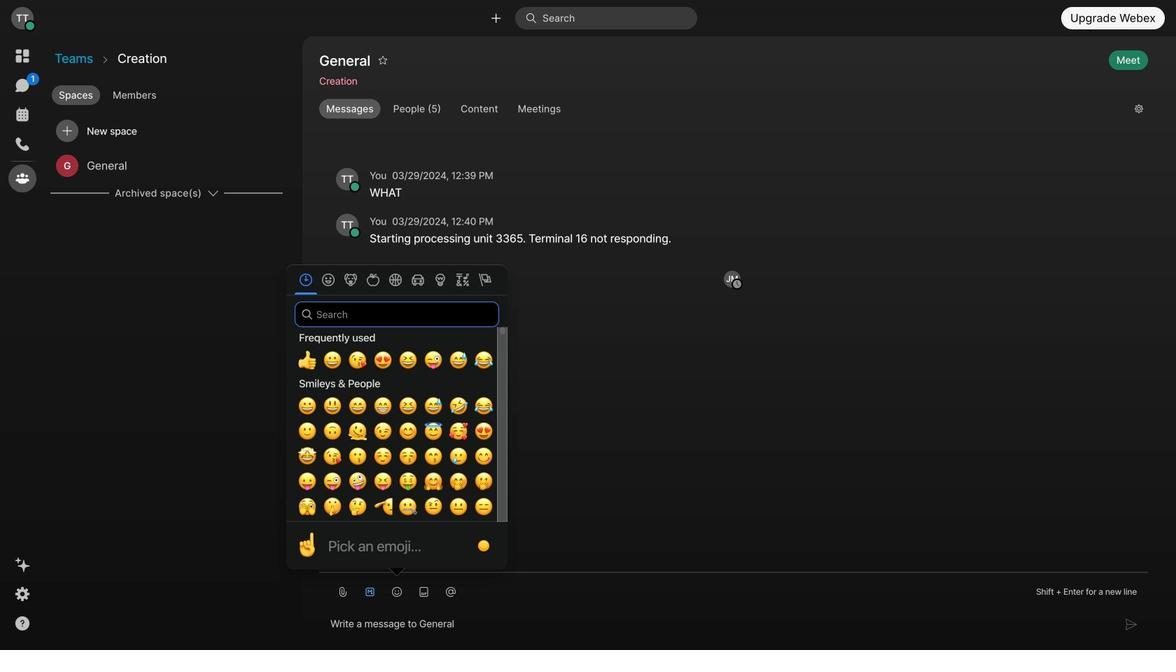 Task type: vqa. For each thing, say whether or not it's contained in the screenshot.
the Appearance tab
no



Task type: describe. For each thing, give the bounding box(es) containing it.
arrow down_16 image
[[207, 188, 218, 199]]

message composer toolbar element
[[3, 3, 1176, 651]]

general list item
[[50, 148, 283, 183]]

messages list
[[319, 129, 1148, 271]]

Search search field
[[295, 302, 499, 327]]



Task type: locate. For each thing, give the bounding box(es) containing it.
list item
[[50, 113, 283, 148]]

group
[[319, 99, 1124, 119]]

webex tab list
[[8, 42, 39, 193]]

navigation
[[0, 36, 45, 651]]

tab list
[[49, 80, 301, 106]]



